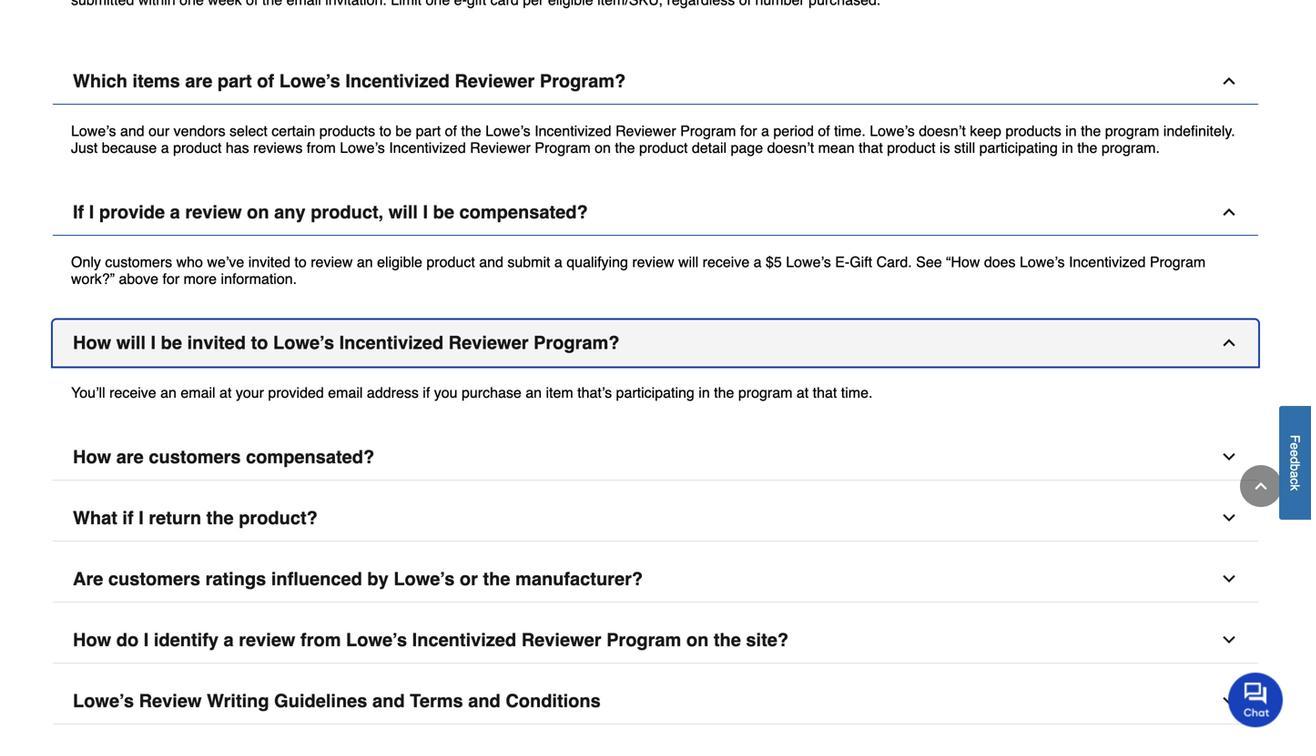 Task type: vqa. For each thing, say whether or not it's contained in the screenshot.
You'll
yes



Task type: describe. For each thing, give the bounding box(es) containing it.
program? inside button
[[540, 71, 626, 92]]

i right if
[[89, 202, 94, 223]]

0 horizontal spatial that
[[813, 384, 837, 401]]

time. inside lowe's and our vendors select certain products to be part of the lowe's incentivized reviewer program for a period of time. lowe's doesn't keep products in the program indefinitely. just because a product has reviews from lowe's incentivized reviewer program on the product detail page doesn't mean that product is still participating in the program.
[[834, 123, 866, 139]]

period
[[774, 123, 814, 139]]

invited for be
[[187, 333, 246, 354]]

how for how do i identify a review from lowe's incentivized reviewer program on the site?
[[73, 630, 111, 651]]

which items are part of lowe's incentivized reviewer program?
[[73, 71, 626, 92]]

do
[[116, 630, 139, 651]]

how do i identify a review from lowe's incentivized reviewer program on the site? button
[[53, 618, 1259, 664]]

a right submit
[[555, 254, 563, 270]]

2 vertical spatial on
[[687, 630, 709, 651]]

product left has
[[173, 139, 222, 156]]

does
[[984, 254, 1016, 270]]

site?
[[746, 630, 789, 651]]

2 horizontal spatial an
[[526, 384, 542, 401]]

2 e from the top
[[1288, 450, 1303, 457]]

0 horizontal spatial an
[[160, 384, 177, 401]]

review down if i provide a review on any product, will i be compensated?
[[311, 254, 353, 270]]

1 horizontal spatial doesn't
[[919, 123, 966, 139]]

program inside lowe's and our vendors select certain products to be part of the lowe's incentivized reviewer program for a period of time. lowe's doesn't keep products in the program indefinitely. just because a product has reviews from lowe's incentivized reviewer program on the product detail page doesn't mean that product is still participating in the program.
[[1106, 123, 1160, 139]]

a left $5
[[754, 254, 762, 270]]

lowe's inside how do i identify a review from lowe's incentivized reviewer program on the site? button
[[346, 630, 407, 651]]

that's
[[578, 384, 612, 401]]

select
[[230, 123, 268, 139]]

f
[[1288, 435, 1303, 443]]

how are customers compensated?
[[73, 447, 375, 468]]

influenced
[[271, 569, 362, 590]]

how for how will i be invited to lowe's incentivized reviewer program?
[[73, 333, 111, 354]]

chat invite button image
[[1229, 672, 1284, 728]]

review up 'writing'
[[239, 630, 296, 651]]

purchase
[[462, 384, 522, 401]]

if
[[73, 202, 84, 223]]

part inside lowe's and our vendors select certain products to be part of the lowe's incentivized reviewer program for a period of time. lowe's doesn't keep products in the program indefinitely. just because a product has reviews from lowe's incentivized reviewer program on the product detail page doesn't mean that product is still participating in the program.
[[416, 123, 441, 139]]

product,
[[311, 202, 384, 223]]

see
[[916, 254, 942, 270]]

2 products from the left
[[1006, 123, 1062, 139]]

a inside 'if i provide a review on any product, will i be compensated?' button
[[170, 202, 180, 223]]

f e e d b a c k
[[1288, 435, 1303, 491]]

lowe's review writing guidelines and terms and conditions button
[[53, 679, 1259, 725]]

will inside button
[[116, 333, 146, 354]]

2 email from the left
[[328, 384, 363, 401]]

more
[[184, 270, 217, 287]]

program inside only customers who we've invited to review an eligible product and submit a qualifying review will receive a $5 lowe's e-gift card. see "how does lowe's incentivized program work?" above for more information.
[[1150, 254, 1206, 270]]

and inside only customers who we've invited to review an eligible product and submit a qualifying review will receive a $5 lowe's e-gift card. see "how does lowe's incentivized program work?" above for more information.
[[479, 254, 504, 270]]

reviews
[[253, 139, 303, 156]]

i right product,
[[423, 202, 428, 223]]

part inside button
[[218, 71, 252, 92]]

provide
[[99, 202, 165, 223]]

$5
[[766, 254, 782, 270]]

certain
[[272, 123, 315, 139]]

1 vertical spatial compensated?
[[246, 447, 375, 468]]

incentivized inside button
[[339, 333, 444, 354]]

for inside lowe's and our vendors select certain products to be part of the lowe's incentivized reviewer program for a period of time. lowe's doesn't keep products in the program indefinitely. just because a product has reviews from lowe's incentivized reviewer program on the product detail page doesn't mean that product is still participating in the program.
[[740, 123, 757, 139]]

are inside the which items are part of lowe's incentivized reviewer program? button
[[185, 71, 213, 92]]

i for what if i return the product?
[[139, 508, 144, 529]]

submit
[[508, 254, 551, 270]]

if i provide a review on any product, will i be compensated? button
[[53, 189, 1259, 236]]

from inside lowe's and our vendors select certain products to be part of the lowe's incentivized reviewer program for a period of time. lowe's doesn't keep products in the program indefinitely. just because a product has reviews from lowe's incentivized reviewer program on the product detail page doesn't mean that product is still participating in the program.
[[307, 139, 336, 156]]

chevron down image for lowe's
[[1220, 631, 1239, 649]]

e-
[[835, 254, 850, 270]]

qualifying
[[567, 254, 628, 270]]

customers for ratings
[[108, 569, 200, 590]]

c
[[1288, 478, 1303, 485]]

by
[[367, 569, 389, 590]]

how will i be invited to lowe's incentivized reviewer program?
[[73, 333, 620, 354]]

lowe's review writing guidelines and terms and conditions
[[73, 691, 601, 712]]

still
[[955, 139, 976, 156]]

review
[[139, 691, 202, 712]]

what
[[73, 508, 117, 529]]

provided
[[268, 384, 324, 401]]

1 vertical spatial participating
[[616, 384, 695, 401]]

f e e d b a c k button
[[1280, 406, 1312, 520]]

has
[[226, 139, 249, 156]]

1 vertical spatial time.
[[841, 384, 873, 401]]

because
[[102, 139, 157, 156]]

2 horizontal spatial of
[[818, 123, 830, 139]]

and right terms
[[468, 691, 501, 712]]

how will i be invited to lowe's incentivized reviewer program? button
[[53, 320, 1259, 367]]

item
[[546, 384, 574, 401]]

of inside button
[[257, 71, 274, 92]]

guidelines
[[274, 691, 367, 712]]

who
[[176, 254, 203, 270]]

mean
[[818, 139, 855, 156]]

eligible
[[377, 254, 423, 270]]

program? inside button
[[534, 333, 620, 354]]

what if i return the product?
[[73, 508, 318, 529]]

review up we've
[[185, 202, 242, 223]]

to for an
[[295, 254, 307, 270]]

terms
[[410, 691, 463, 712]]

an inside only customers who we've invited to review an eligible product and submit a qualifying review will receive a $5 lowe's e-gift card. see "how does lowe's incentivized program work?" above for more information.
[[357, 254, 373, 270]]

are customers ratings influenced by lowe's or the manufacturer?
[[73, 569, 643, 590]]

chevron up image for i
[[1220, 203, 1239, 221]]

gift
[[850, 254, 873, 270]]

review down 'if i provide a review on any product, will i be compensated?' button
[[632, 254, 674, 270]]

"how
[[946, 254, 980, 270]]

a left period
[[761, 123, 770, 139]]

detail
[[692, 139, 727, 156]]

k
[[1288, 485, 1303, 491]]

i for how do i identify a review from lowe's incentivized reviewer program on the site?
[[144, 630, 149, 651]]

1 e from the top
[[1288, 443, 1303, 450]]

for inside only customers who we've invited to review an eligible product and submit a qualifying review will receive a $5 lowe's e-gift card. see "how does lowe's incentivized program work?" above for more information.
[[163, 270, 180, 287]]

card.
[[877, 254, 912, 270]]

if i provide a review on any product, will i be compensated?
[[73, 202, 588, 223]]

0 horizontal spatial program
[[739, 384, 793, 401]]

lowe's inside the how will i be invited to lowe's incentivized reviewer program? button
[[273, 333, 334, 354]]

you'll
[[71, 384, 105, 401]]



Task type: locate. For each thing, give the bounding box(es) containing it.
customers up what if i return the product?
[[149, 447, 241, 468]]

0 horizontal spatial email
[[181, 384, 216, 401]]

customers down provide
[[105, 254, 172, 270]]

2 how from the top
[[73, 447, 111, 468]]

invited for we've
[[248, 254, 291, 270]]

0 horizontal spatial if
[[122, 508, 134, 529]]

0 vertical spatial receive
[[703, 254, 750, 270]]

1 horizontal spatial of
[[445, 123, 457, 139]]

1 horizontal spatial for
[[740, 123, 757, 139]]

receive inside only customers who we've invited to review an eligible product and submit a qualifying review will receive a $5 lowe's e-gift card. see "how does lowe's incentivized program work?" above for more information.
[[703, 254, 750, 270]]

the inside button
[[206, 508, 234, 529]]

1 horizontal spatial to
[[295, 254, 307, 270]]

review
[[185, 202, 242, 223], [311, 254, 353, 270], [632, 254, 674, 270], [239, 630, 296, 651]]

from right reviews
[[307, 139, 336, 156]]

product left is
[[887, 139, 936, 156]]

just
[[71, 139, 98, 156]]

product?
[[239, 508, 318, 529]]

customers
[[105, 254, 172, 270], [149, 447, 241, 468], [108, 569, 200, 590]]

will inside button
[[389, 202, 418, 223]]

1 vertical spatial customers
[[149, 447, 241, 468]]

customers for who
[[105, 254, 172, 270]]

2 horizontal spatial on
[[687, 630, 709, 651]]

participating down the how will i be invited to lowe's incentivized reviewer program? button
[[616, 384, 695, 401]]

above
[[119, 270, 159, 287]]

participating
[[980, 139, 1058, 156], [616, 384, 695, 401]]

0 vertical spatial that
[[859, 139, 883, 156]]

are up what
[[116, 447, 144, 468]]

from inside button
[[301, 630, 341, 651]]

chevron down image
[[1220, 509, 1239, 527], [1220, 631, 1239, 649], [1220, 692, 1239, 710]]

from up guidelines
[[301, 630, 341, 651]]

are
[[185, 71, 213, 92], [116, 447, 144, 468]]

lowe's and our vendors select certain products to be part of the lowe's incentivized reviewer program for a period of time. lowe's doesn't keep products in the program indefinitely. just because a product has reviews from lowe's incentivized reviewer program on the product detail page doesn't mean that product is still participating in the program.
[[71, 123, 1236, 156]]

0 vertical spatial from
[[307, 139, 336, 156]]

chevron up image for program?
[[1220, 334, 1239, 352]]

a inside how do i identify a review from lowe's incentivized reviewer program on the site? button
[[224, 630, 234, 651]]

0 horizontal spatial participating
[[616, 384, 695, 401]]

0 vertical spatial participating
[[980, 139, 1058, 156]]

d
[[1288, 457, 1303, 464]]

invited up the 'your'
[[187, 333, 246, 354]]

products right keep
[[1006, 123, 1062, 139]]

2 chevron down image from the top
[[1220, 570, 1239, 588]]

what if i return the product? button
[[53, 496, 1259, 542]]

or
[[460, 569, 478, 590]]

product right eligible
[[427, 254, 475, 270]]

product inside only customers who we've invited to review an eligible product and submit a qualifying review will receive a $5 lowe's e-gift card. see "how does lowe's incentivized program work?" above for more information.
[[427, 254, 475, 270]]

e
[[1288, 443, 1303, 450], [1288, 450, 1303, 457]]

1 horizontal spatial compensated?
[[460, 202, 588, 223]]

how left do
[[73, 630, 111, 651]]

and left submit
[[479, 254, 504, 270]]

0 horizontal spatial part
[[218, 71, 252, 92]]

compensated? down provided
[[246, 447, 375, 468]]

0 horizontal spatial compensated?
[[246, 447, 375, 468]]

i right do
[[144, 630, 149, 651]]

0 horizontal spatial at
[[220, 384, 232, 401]]

1 horizontal spatial an
[[357, 254, 373, 270]]

1 email from the left
[[181, 384, 216, 401]]

0 horizontal spatial are
[[116, 447, 144, 468]]

be inside lowe's and our vendors select certain products to be part of the lowe's incentivized reviewer program for a period of time. lowe's doesn't keep products in the program indefinitely. just because a product has reviews from lowe's incentivized reviewer program on the product detail page doesn't mean that product is still participating in the program.
[[396, 123, 412, 139]]

an left item
[[526, 384, 542, 401]]

1 horizontal spatial on
[[595, 139, 611, 156]]

chevron down image inside lowe's review writing guidelines and terms and conditions button
[[1220, 692, 1239, 710]]

from
[[307, 139, 336, 156], [301, 630, 341, 651]]

2 horizontal spatial be
[[433, 202, 454, 223]]

email left the 'your'
[[181, 384, 216, 401]]

customers inside only customers who we've invited to review an eligible product and submit a qualifying review will receive a $5 lowe's e-gift card. see "how does lowe's incentivized program work?" above for more information.
[[105, 254, 172, 270]]

lowe's inside lowe's review writing guidelines and terms and conditions button
[[73, 691, 134, 712]]

0 vertical spatial program
[[1106, 123, 1160, 139]]

how up what
[[73, 447, 111, 468]]

receive right you'll
[[109, 384, 156, 401]]

if
[[423, 384, 430, 401], [122, 508, 134, 529]]

chevron down image for are customers ratings influenced by lowe's or the manufacturer?
[[1220, 570, 1239, 588]]

2 vertical spatial be
[[161, 333, 182, 354]]

which
[[73, 71, 128, 92]]

address
[[367, 384, 419, 401]]

i
[[89, 202, 94, 223], [423, 202, 428, 223], [151, 333, 156, 354], [139, 508, 144, 529], [144, 630, 149, 651]]

to down any at the top of page
[[295, 254, 307, 270]]

chevron down image for how are customers compensated?
[[1220, 448, 1239, 466]]

participating inside lowe's and our vendors select certain products to be part of the lowe's incentivized reviewer program for a period of time. lowe's doesn't keep products in the program indefinitely. just because a product has reviews from lowe's incentivized reviewer program on the product detail page doesn't mean that product is still participating in the program.
[[980, 139, 1058, 156]]

at
[[220, 384, 232, 401], [797, 384, 809, 401]]

2 vertical spatial customers
[[108, 569, 200, 590]]

1 products from the left
[[319, 123, 375, 139]]

products down which items are part of lowe's incentivized reviewer program?
[[319, 123, 375, 139]]

a up k
[[1288, 471, 1303, 478]]

2 horizontal spatial will
[[679, 254, 699, 270]]

an
[[357, 254, 373, 270], [160, 384, 177, 401], [526, 384, 542, 401]]

reviewer
[[455, 71, 535, 92], [616, 123, 676, 139], [470, 139, 531, 156], [449, 333, 529, 354], [522, 630, 602, 651]]

program.
[[1102, 139, 1160, 156]]

2 vertical spatial how
[[73, 630, 111, 651]]

manufacturer?
[[516, 569, 643, 590]]

reviewer inside button
[[449, 333, 529, 354]]

be inside button
[[433, 202, 454, 223]]

chevron up image
[[1252, 477, 1271, 495]]

1 vertical spatial receive
[[109, 384, 156, 401]]

invited
[[248, 254, 291, 270], [187, 333, 246, 354]]

if right what
[[122, 508, 134, 529]]

0 vertical spatial on
[[595, 139, 611, 156]]

be inside button
[[161, 333, 182, 354]]

will inside only customers who we've invited to review an eligible product and submit a qualifying review will receive a $5 lowe's e-gift card. see "how does lowe's incentivized program work?" above for more information.
[[679, 254, 699, 270]]

a right because
[[161, 139, 169, 156]]

1 chevron up image from the top
[[1220, 72, 1239, 90]]

vendors
[[174, 123, 226, 139]]

invited inside button
[[187, 333, 246, 354]]

are inside how are customers compensated? button
[[116, 447, 144, 468]]

writing
[[207, 691, 269, 712]]

incentivized inside only customers who we've invited to review an eligible product and submit a qualifying review will receive a $5 lowe's e-gift card. see "how does lowe's incentivized program work?" above for more information.
[[1069, 254, 1146, 270]]

invited right we've
[[248, 254, 291, 270]]

chevron down image inside "what if i return the product?" button
[[1220, 509, 1239, 527]]

participating right still
[[980, 139, 1058, 156]]

0 horizontal spatial of
[[257, 71, 274, 92]]

1 vertical spatial on
[[247, 202, 269, 223]]

1 vertical spatial will
[[679, 254, 699, 270]]

1 chevron down image from the top
[[1220, 448, 1239, 466]]

and left the our
[[120, 123, 145, 139]]

1 horizontal spatial part
[[416, 123, 441, 139]]

1 how from the top
[[73, 333, 111, 354]]

will down 'if i provide a review on any product, will i be compensated?' button
[[679, 254, 699, 270]]

3 chevron down image from the top
[[1220, 692, 1239, 710]]

that inside lowe's and our vendors select certain products to be part of the lowe's incentivized reviewer program for a period of time. lowe's doesn't keep products in the program indefinitely. just because a product has reviews from lowe's incentivized reviewer program on the product detail page doesn't mean that product is still participating in the program.
[[859, 139, 883, 156]]

e up b
[[1288, 450, 1303, 457]]

page
[[731, 139, 763, 156]]

0 horizontal spatial products
[[319, 123, 375, 139]]

compensated? up submit
[[460, 202, 588, 223]]

0 horizontal spatial will
[[116, 333, 146, 354]]

0 vertical spatial to
[[379, 123, 392, 139]]

1 horizontal spatial at
[[797, 384, 809, 401]]

0 vertical spatial time.
[[834, 123, 866, 139]]

to down which items are part of lowe's incentivized reviewer program?
[[379, 123, 392, 139]]

that
[[859, 139, 883, 156], [813, 384, 837, 401]]

chevron down image for conditions
[[1220, 692, 1239, 710]]

doesn't
[[919, 123, 966, 139], [767, 139, 814, 156]]

1 horizontal spatial email
[[328, 384, 363, 401]]

1 vertical spatial from
[[301, 630, 341, 651]]

1 horizontal spatial receive
[[703, 254, 750, 270]]

only
[[71, 254, 101, 270]]

1 vertical spatial chevron down image
[[1220, 631, 1239, 649]]

1 vertical spatial that
[[813, 384, 837, 401]]

1 vertical spatial chevron up image
[[1220, 203, 1239, 221]]

you'll receive an email at your provided email address if you purchase an item that's participating in the program at that time.
[[71, 384, 873, 401]]

0 vertical spatial chevron down image
[[1220, 509, 1239, 527]]

a right provide
[[170, 202, 180, 223]]

0 vertical spatial compensated?
[[460, 202, 588, 223]]

your
[[236, 384, 264, 401]]

1 vertical spatial are
[[116, 447, 144, 468]]

are
[[73, 569, 103, 590]]

chevron up image inside the which items are part of lowe's incentivized reviewer program? button
[[1220, 72, 1239, 90]]

items
[[133, 71, 180, 92]]

lowe's inside the which items are part of lowe's incentivized reviewer program? button
[[279, 71, 340, 92]]

1 vertical spatial if
[[122, 508, 134, 529]]

indefinitely.
[[1164, 123, 1236, 139]]

2 vertical spatial to
[[251, 333, 268, 354]]

for right detail
[[740, 123, 757, 139]]

i for how will i be invited to lowe's incentivized reviewer program?
[[151, 333, 156, 354]]

our
[[149, 123, 170, 139]]

the
[[461, 123, 481, 139], [1081, 123, 1101, 139], [615, 139, 635, 156], [1078, 139, 1098, 156], [714, 384, 734, 401], [206, 508, 234, 529], [483, 569, 510, 590], [714, 630, 741, 651]]

0 horizontal spatial to
[[251, 333, 268, 354]]

i inside button
[[151, 333, 156, 354]]

how inside button
[[73, 333, 111, 354]]

0 vertical spatial are
[[185, 71, 213, 92]]

1 horizontal spatial invited
[[248, 254, 291, 270]]

0 vertical spatial part
[[218, 71, 252, 92]]

work?"
[[71, 270, 115, 287]]

on left any at the top of page
[[247, 202, 269, 223]]

on up 'if i provide a review on any product, will i be compensated?' button
[[595, 139, 611, 156]]

how for how are customers compensated?
[[73, 447, 111, 468]]

chevron down image inside are customers ratings influenced by lowe's or the manufacturer? button
[[1220, 570, 1239, 588]]

chevron up image inside 'if i provide a review on any product, will i be compensated?' button
[[1220, 203, 1239, 221]]

and
[[120, 123, 145, 139], [479, 254, 504, 270], [372, 691, 405, 712], [468, 691, 501, 712]]

1 vertical spatial program
[[739, 384, 793, 401]]

how are customers compensated? button
[[53, 434, 1259, 481]]

how do i identify a review from lowe's incentivized reviewer program on the site?
[[73, 630, 789, 651]]

doesn't right page
[[767, 139, 814, 156]]

only customers who we've invited to review an eligible product and submit a qualifying review will receive a $5 lowe's e-gift card. see "how does lowe's incentivized program work?" above for more information.
[[71, 254, 1206, 287]]

on inside lowe's and our vendors select certain products to be part of the lowe's incentivized reviewer program for a period of time. lowe's doesn't keep products in the program indefinitely. just because a product has reviews from lowe's incentivized reviewer program on the product detail page doesn't mean that product is still participating in the program.
[[595, 139, 611, 156]]

1 at from the left
[[220, 384, 232, 401]]

in
[[1066, 123, 1077, 139], [1062, 139, 1074, 156], [699, 384, 710, 401]]

1 chevron down image from the top
[[1220, 509, 1239, 527]]

customers down return
[[108, 569, 200, 590]]

any
[[274, 202, 306, 223]]

return
[[149, 508, 201, 529]]

1 horizontal spatial will
[[389, 202, 418, 223]]

identify
[[154, 630, 219, 651]]

to inside only customers who we've invited to review an eligible product and submit a qualifying review will receive a $5 lowe's e-gift card. see "how does lowe's incentivized program work?" above for more information.
[[295, 254, 307, 270]]

are customers ratings influenced by lowe's or the manufacturer? button
[[53, 557, 1259, 603]]

2 vertical spatial chevron down image
[[1220, 692, 1239, 710]]

1 horizontal spatial that
[[859, 139, 883, 156]]

if inside button
[[122, 508, 134, 529]]

2 horizontal spatial to
[[379, 123, 392, 139]]

if left the you in the left of the page
[[423, 384, 430, 401]]

i inside button
[[139, 508, 144, 529]]

1 vertical spatial chevron down image
[[1220, 570, 1239, 588]]

e up d
[[1288, 443, 1303, 450]]

to for incentivized
[[251, 333, 268, 354]]

to inside lowe's and our vendors select certain products to be part of the lowe's incentivized reviewer program for a period of time. lowe's doesn't keep products in the program indefinitely. just because a product has reviews from lowe's incentivized reviewer program on the product detail page doesn't mean that product is still participating in the program.
[[379, 123, 392, 139]]

0 vertical spatial will
[[389, 202, 418, 223]]

0 horizontal spatial for
[[163, 270, 180, 287]]

to
[[379, 123, 392, 139], [295, 254, 307, 270], [251, 333, 268, 354]]

2 chevron up image from the top
[[1220, 203, 1239, 221]]

i left return
[[139, 508, 144, 529]]

on left site?
[[687, 630, 709, 651]]

1 horizontal spatial if
[[423, 384, 430, 401]]

0 horizontal spatial on
[[247, 202, 269, 223]]

0 vertical spatial for
[[740, 123, 757, 139]]

chevron down image inside how do i identify a review from lowe's incentivized reviewer program on the site? button
[[1220, 631, 1239, 649]]

conditions
[[506, 691, 601, 712]]

0 vertical spatial invited
[[248, 254, 291, 270]]

you
[[434, 384, 458, 401]]

3 chevron up image from the top
[[1220, 334, 1239, 352]]

are right items
[[185, 71, 213, 92]]

chevron down image
[[1220, 448, 1239, 466], [1220, 570, 1239, 588]]

is
[[940, 139, 950, 156]]

of
[[257, 71, 274, 92], [445, 123, 457, 139], [818, 123, 830, 139]]

how up you'll
[[73, 333, 111, 354]]

b
[[1288, 464, 1303, 471]]

0 horizontal spatial be
[[161, 333, 182, 354]]

1 horizontal spatial participating
[[980, 139, 1058, 156]]

which items are part of lowe's incentivized reviewer program? button
[[53, 58, 1259, 105]]

and inside lowe's and our vendors select certain products to be part of the lowe's incentivized reviewer program for a period of time. lowe's doesn't keep products in the program indefinitely. just because a product has reviews from lowe's incentivized reviewer program on the product detail page doesn't mean that product is still participating in the program.
[[120, 123, 145, 139]]

chevron up image
[[1220, 72, 1239, 90], [1220, 203, 1239, 221], [1220, 334, 1239, 352]]

an right you'll
[[160, 384, 177, 401]]

2 chevron down image from the top
[[1220, 631, 1239, 649]]

chevron down image inside how are customers compensated? button
[[1220, 448, 1239, 466]]

doesn't left keep
[[919, 123, 966, 139]]

1 vertical spatial for
[[163, 270, 180, 287]]

a
[[761, 123, 770, 139], [161, 139, 169, 156], [170, 202, 180, 223], [555, 254, 563, 270], [754, 254, 762, 270], [1288, 471, 1303, 478], [224, 630, 234, 651]]

program inside how do i identify a review from lowe's incentivized reviewer program on the site? button
[[607, 630, 682, 651]]

we've
[[207, 254, 244, 270]]

scroll to top element
[[1241, 465, 1282, 507]]

will up eligible
[[389, 202, 418, 223]]

to inside button
[[251, 333, 268, 354]]

2 vertical spatial chevron up image
[[1220, 334, 1239, 352]]

a right the identify
[[224, 630, 234, 651]]

and left terms
[[372, 691, 405, 712]]

0 vertical spatial if
[[423, 384, 430, 401]]

a inside the f e e d b a c k button
[[1288, 471, 1303, 478]]

0 vertical spatial program?
[[540, 71, 626, 92]]

to up the 'your'
[[251, 333, 268, 354]]

1 vertical spatial part
[[416, 123, 441, 139]]

0 horizontal spatial doesn't
[[767, 139, 814, 156]]

keep
[[970, 123, 1002, 139]]

1 horizontal spatial are
[[185, 71, 213, 92]]

invited inside only customers who we've invited to review an eligible product and submit a qualifying review will receive a $5 lowe's e-gift card. see "how does lowe's incentivized program work?" above for more information.
[[248, 254, 291, 270]]

email
[[181, 384, 216, 401], [328, 384, 363, 401]]

lowe's
[[279, 71, 340, 92], [71, 123, 116, 139], [486, 123, 531, 139], [870, 123, 915, 139], [340, 139, 385, 156], [786, 254, 831, 270], [1020, 254, 1065, 270], [273, 333, 334, 354], [394, 569, 455, 590], [346, 630, 407, 651], [73, 691, 134, 712]]

product left detail
[[639, 139, 688, 156]]

for left more
[[163, 270, 180, 287]]

i down the above
[[151, 333, 156, 354]]

ratings
[[205, 569, 266, 590]]

chevron up image inside the how will i be invited to lowe's incentivized reviewer program? button
[[1220, 334, 1239, 352]]

0 vertical spatial chevron up image
[[1220, 72, 1239, 90]]

1 horizontal spatial be
[[396, 123, 412, 139]]

1 horizontal spatial products
[[1006, 123, 1062, 139]]

how
[[73, 333, 111, 354], [73, 447, 111, 468], [73, 630, 111, 651]]

1 vertical spatial invited
[[187, 333, 246, 354]]

information.
[[221, 270, 297, 287]]

1 vertical spatial program?
[[534, 333, 620, 354]]

1 vertical spatial be
[[433, 202, 454, 223]]

0 vertical spatial how
[[73, 333, 111, 354]]

be
[[396, 123, 412, 139], [433, 202, 454, 223], [161, 333, 182, 354]]

0 horizontal spatial receive
[[109, 384, 156, 401]]

will down the above
[[116, 333, 146, 354]]

email left address
[[328, 384, 363, 401]]

0 horizontal spatial invited
[[187, 333, 246, 354]]

0 vertical spatial be
[[396, 123, 412, 139]]

will
[[389, 202, 418, 223], [679, 254, 699, 270], [116, 333, 146, 354]]

part
[[218, 71, 252, 92], [416, 123, 441, 139]]

0 vertical spatial customers
[[105, 254, 172, 270]]

products
[[319, 123, 375, 139], [1006, 123, 1062, 139]]

0 vertical spatial chevron down image
[[1220, 448, 1239, 466]]

lowe's inside are customers ratings influenced by lowe's or the manufacturer? button
[[394, 569, 455, 590]]

2 vertical spatial will
[[116, 333, 146, 354]]

an left eligible
[[357, 254, 373, 270]]

1 horizontal spatial program
[[1106, 123, 1160, 139]]

receive left $5
[[703, 254, 750, 270]]

3 how from the top
[[73, 630, 111, 651]]

time.
[[834, 123, 866, 139], [841, 384, 873, 401]]

1 vertical spatial how
[[73, 447, 111, 468]]

2 at from the left
[[797, 384, 809, 401]]

1 vertical spatial to
[[295, 254, 307, 270]]



